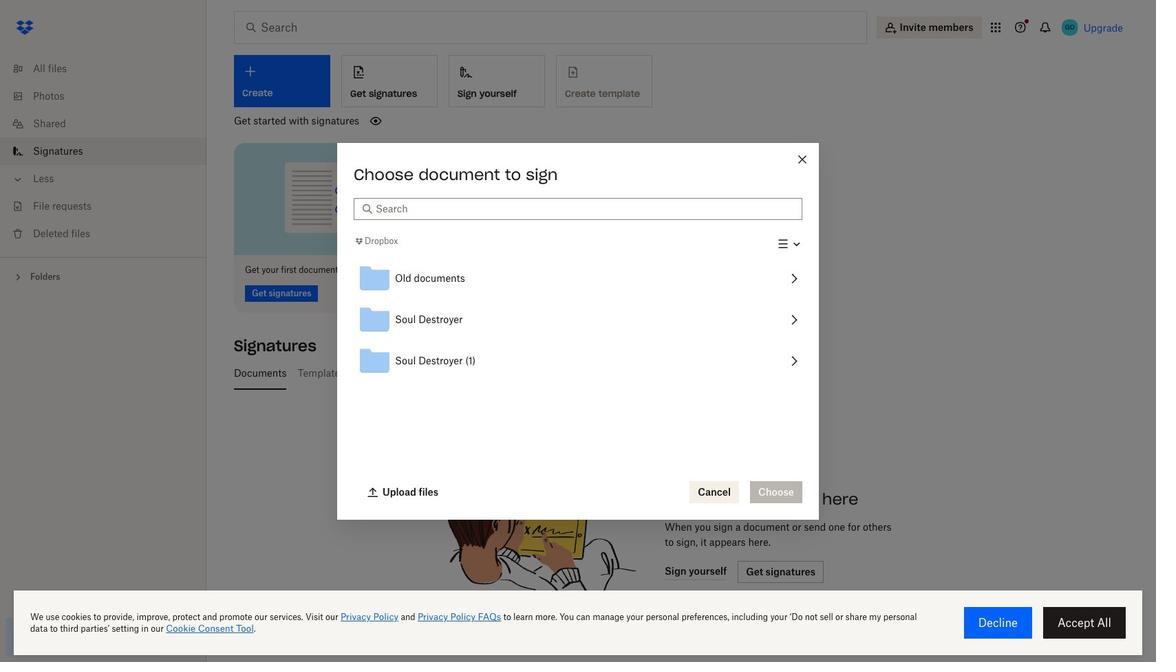 Task type: vqa. For each thing, say whether or not it's contained in the screenshot.
tab list
yes



Task type: describe. For each thing, give the bounding box(es) containing it.
less image
[[11, 173, 25, 187]]



Task type: locate. For each thing, give the bounding box(es) containing it.
dropbox image
[[11, 14, 39, 41]]

tab list
[[228, 357, 1129, 390]]

list item
[[0, 138, 206, 165]]

list
[[0, 47, 206, 257]]

row group
[[354, 258, 802, 382]]

dialog
[[337, 143, 819, 520]]

Search text field
[[376, 201, 794, 216]]



